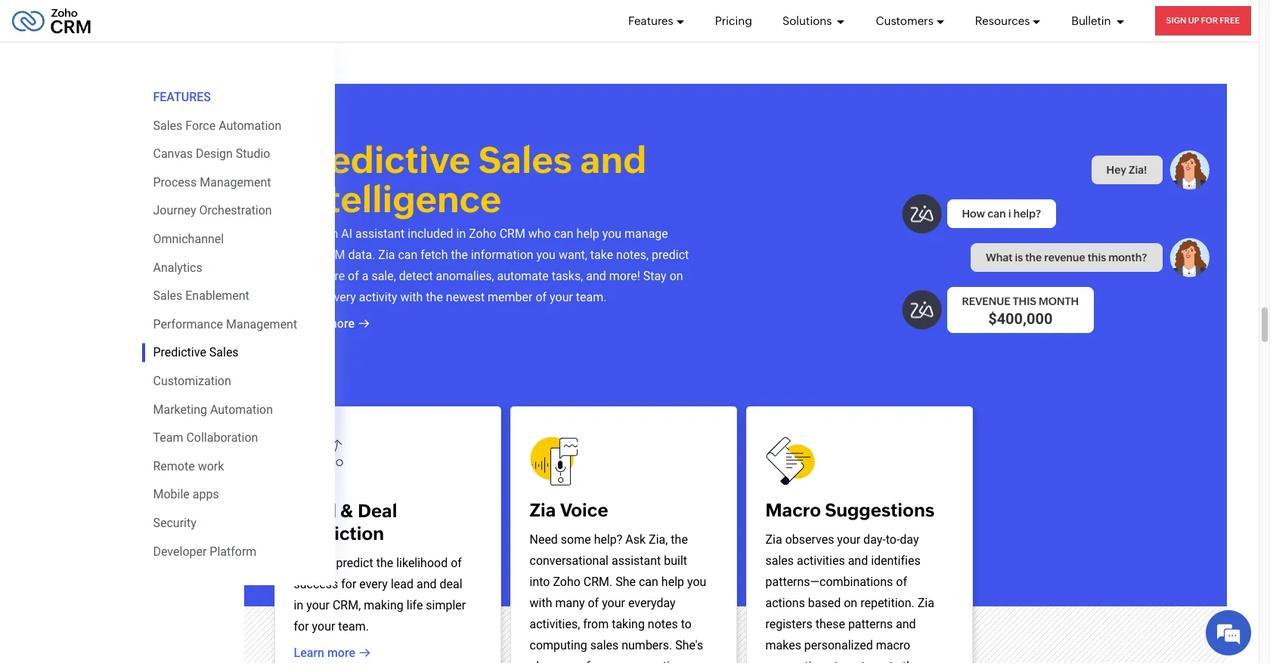 Task type: describe. For each thing, give the bounding box(es) containing it.
management for process management
[[200, 175, 271, 190]]

canvas design studio
[[153, 147, 270, 161]]

management for performance management
[[226, 317, 297, 332]]

zia!
[[1129, 164, 1147, 176]]

team collaboration
[[153, 431, 258, 445]]

zia observes your day-to-day sales activities and identifies patterns—combinations of actions based on repetition. zia registers these patterns and makes personalized macro suggestions to automate
[[766, 533, 934, 664]]

macro
[[766, 500, 821, 521]]

the inside need some help? ask zia, the conversational assistant built into
[[671, 533, 688, 547]]

mobile apps
[[153, 488, 219, 502]]

your down the crm,
[[312, 620, 335, 634]]

force
[[185, 118, 216, 133]]

to-
[[886, 533, 900, 547]]

sales down performance management
[[209, 346, 239, 360]]

this
[[1013, 295, 1037, 307]]

marketing automation
[[153, 403, 273, 417]]

sales inside zia observes your day-to-day sales activities and identifies patterns—combinations of actions based on repetition. zia registers these patterns and makes personalized macro suggestions to automate
[[766, 554, 794, 568]]

you for zia is an ai assistant included in
[[602, 226, 622, 241]]

day-
[[864, 533, 886, 547]]

how
[[962, 208, 985, 220]]

sales inside she can help you with many of your everyday activities, from taking notes to computing sales numbers. she's always up for a conversation.
[[590, 638, 619, 653]]

sales enablement
[[153, 289, 249, 303]]

member
[[488, 290, 533, 304]]

patterns—combinations
[[766, 575, 893, 589]]

and inside "zia can predict the likelihood of success for every lead and deal in your crm, making life simpler for your team."
[[417, 577, 437, 592]]

sign up for free link
[[1155, 6, 1251, 36]]

team. inside who can help you manage your crm data. zia can fetch the information you want, take notes, predict the future of a sale, detect anomalies, automate tasks, and more! stay on top of every activity with the newest member of your team.
[[576, 290, 607, 304]]

on inside who can help you manage your crm data. zia can fetch the information you want, take notes, predict the future of a sale, detect anomalies, automate tasks, and more! stay on top of every activity with the newest member of your team.
[[670, 269, 683, 283]]

ask
[[626, 533, 646, 547]]

take
[[590, 248, 613, 262]]

the up "anomalies," on the left
[[451, 248, 468, 262]]

learn more for topmost the learn more link
[[293, 316, 355, 331]]

crm inside who can help you manage your crm data. zia can fetch the information you want, take notes, predict the future of a sale, detect anomalies, automate tasks, and more! stay on top of every activity with the newest member of your team.
[[319, 248, 345, 262]]

of right 'top'
[[313, 290, 325, 304]]

0 vertical spatial learn more link
[[293, 315, 370, 333]]

repetition.
[[861, 596, 915, 611]]

more for the learn more link to the bottom
[[327, 646, 355, 660]]

registers
[[766, 617, 813, 632]]

0 vertical spatial in
[[456, 226, 466, 241]]

manage
[[625, 226, 668, 241]]

you for need some help? ask zia, the conversational assistant built into
[[687, 575, 706, 589]]

who can help you manage your crm data. zia can fetch the information you want, take notes, predict the future of a sale, detect anomalies, automate tasks, and more! stay on top of every activity with the newest member of your team.
[[293, 226, 689, 304]]

lead
[[294, 501, 337, 521]]

0 horizontal spatial you
[[536, 248, 556, 262]]

0 horizontal spatial assistant
[[355, 226, 405, 241]]

can for zia can predict the likelihood of success for every lead and deal in your crm, making life simpler for your team.
[[313, 556, 333, 570]]

prediction
[[294, 524, 384, 544]]

performance
[[153, 317, 223, 332]]

process
[[153, 175, 197, 190]]

features
[[628, 14, 673, 27]]

learn for the learn more link to the bottom
[[294, 646, 324, 660]]

your down success
[[306, 598, 330, 613]]

remote
[[153, 459, 195, 474]]

many
[[555, 596, 585, 611]]

up
[[1188, 16, 1199, 25]]

ai
[[341, 226, 352, 241]]

for inside she can help you with many of your everyday activities, from taking notes to computing sales numbers. she's always up for a conversation.
[[586, 660, 601, 664]]

zoho crm.
[[553, 575, 613, 589]]

conversational
[[530, 554, 609, 568]]

omnichannel
[[153, 232, 224, 246]]

sales force automation
[[153, 118, 281, 133]]

zia voice
[[530, 500, 608, 521]]

menu shadow image
[[335, 0, 357, 645]]

0 vertical spatial crm
[[499, 226, 525, 241]]

collaboration
[[186, 431, 258, 445]]

with inside who can help you manage your crm data. zia can fetch the information you want, take notes, predict the future of a sale, detect anomalies, automate tasks, and more! stay on top of every activity with the newest member of your team.
[[400, 290, 423, 304]]

predictive for predictive sales
[[153, 346, 206, 360]]

deal
[[440, 577, 462, 592]]

predictive sales
[[153, 346, 239, 360]]

journey orchestration
[[153, 204, 272, 218]]

remote work
[[153, 459, 224, 474]]

day
[[900, 533, 919, 547]]

every inside "zia can predict the likelihood of success for every lead and deal in your crm, making life simpler for your team."
[[359, 577, 388, 592]]

developer platform
[[153, 545, 257, 559]]

sign up for free
[[1166, 16, 1240, 25]]

notes,
[[616, 248, 649, 262]]

lead
[[391, 577, 414, 592]]

team
[[153, 431, 183, 445]]

into
[[530, 575, 550, 589]]

predictive sales and intelligence
[[293, 139, 647, 220]]

for
[[1201, 16, 1218, 25]]

macro
[[876, 638, 910, 653]]

information
[[471, 248, 533, 262]]

&
[[341, 501, 354, 521]]

success
[[294, 577, 338, 592]]

your inside she can help you with many of your everyday activities, from taking notes to computing sales numbers. she's always up for a conversation.
[[602, 596, 625, 611]]

can for how can i help?
[[988, 208, 1006, 220]]

observes
[[785, 533, 834, 547]]

zia can predict the likelihood of success for every lead and deal in your crm, making life simpler for your team.
[[294, 556, 466, 634]]

0 vertical spatial automation
[[219, 118, 281, 133]]

zia,
[[649, 533, 668, 547]]

i
[[1008, 208, 1011, 220]]

bulletin
[[1072, 14, 1113, 27]]

revenue
[[1044, 251, 1085, 263]]

conversation.
[[614, 660, 687, 664]]

zia for zia voice
[[530, 500, 556, 521]]

can for who can help you manage your crm data. zia can fetch the information you want, take notes, predict the future of a sale, detect anomalies, automate tasks, and more! stay on top of every activity with the newest member of your team.
[[554, 226, 574, 241]]

sales down 'analytics'
[[153, 289, 182, 303]]

team. inside "zia can predict the likelihood of success for every lead and deal in your crm, making life simpler for your team."
[[338, 620, 369, 634]]

sales inside predictive sales and intelligence
[[478, 139, 572, 181]]

every inside who can help you manage your crm data. zia can fetch the information you want, take notes, predict the future of a sale, detect anomalies, automate tasks, and more! stay on top of every activity with the newest member of your team.
[[328, 290, 356, 304]]

the up 'top'
[[293, 269, 310, 283]]

predict inside "zia can predict the likelihood of success for every lead and deal in your crm, making life simpler for your team."
[[336, 556, 373, 570]]

your down 'tasks,'
[[550, 290, 573, 304]]

sales up canvas
[[153, 118, 182, 133]]

data.
[[348, 248, 375, 262]]

bulletin link
[[1072, 0, 1125, 42]]

tasks,
[[552, 269, 583, 283]]

zia right repetition.
[[918, 596, 934, 611]]

features link
[[628, 0, 685, 42]]

likelihood
[[396, 556, 448, 570]]

some
[[561, 533, 591, 547]]

intelligence
[[293, 178, 501, 220]]

suggestions
[[825, 500, 935, 521]]

performance management
[[153, 317, 297, 332]]

solutions
[[782, 14, 834, 27]]

1 horizontal spatial help?
[[1014, 208, 1041, 220]]

and inside predictive sales and intelligence
[[580, 139, 647, 181]]

orchestration
[[199, 204, 272, 218]]

detect
[[399, 269, 433, 283]]

enablement
[[185, 289, 249, 303]]

suggestions
[[766, 660, 831, 664]]

developer
[[153, 545, 207, 559]]



Task type: locate. For each thing, give the bounding box(es) containing it.
automation up collaboration
[[210, 403, 273, 417]]

zia for zia can predict the likelihood of success for every lead and deal in your crm, making life simpler for your team.
[[294, 556, 310, 570]]

1 horizontal spatial zoho
[[553, 575, 581, 589]]

revenue this month $400,000
[[962, 295, 1079, 328]]

predict down 'prediction'
[[336, 556, 373, 570]]

analytics
[[153, 261, 202, 275]]

learn more for the learn more link to the bottom
[[294, 646, 355, 660]]

1 vertical spatial learn more
[[294, 646, 355, 660]]

macro suggestions
[[766, 500, 935, 521]]

can up everyday
[[639, 575, 658, 589]]

customers
[[876, 14, 934, 27]]

1 vertical spatial learn
[[294, 646, 324, 660]]

voice
[[560, 500, 608, 521]]

help for to
[[661, 575, 684, 589]]

more!
[[609, 269, 640, 283]]

more for topmost the learn more link
[[327, 316, 355, 331]]

1 horizontal spatial team.
[[576, 290, 607, 304]]

assistant up data.
[[355, 226, 405, 241]]

0 vertical spatial assistant
[[355, 226, 405, 241]]

with
[[400, 290, 423, 304], [530, 596, 552, 611]]

sign
[[1166, 16, 1186, 25]]

management up orchestration at left top
[[200, 175, 271, 190]]

of
[[348, 269, 359, 283], [313, 290, 325, 304], [536, 290, 547, 304], [451, 556, 462, 570], [896, 575, 907, 589], [588, 596, 599, 611]]

0 vertical spatial team.
[[576, 290, 607, 304]]

need
[[530, 533, 558, 547]]

your left the day-
[[837, 533, 861, 547]]

zia is an ai assistant included in zoho crm
[[293, 226, 525, 241]]

in right included
[[456, 226, 466, 241]]

2 horizontal spatial you
[[687, 575, 706, 589]]

1 vertical spatial with
[[530, 596, 552, 611]]

1 vertical spatial automation
[[210, 403, 273, 417]]

taking
[[612, 617, 645, 632]]

the
[[451, 248, 468, 262], [1025, 251, 1042, 263], [293, 269, 310, 283], [426, 290, 443, 304], [671, 533, 688, 547], [376, 556, 393, 570]]

1 vertical spatial crm
[[319, 248, 345, 262]]

canvas
[[153, 147, 193, 161]]

2 vertical spatial for
[[586, 660, 601, 664]]

to down personalized
[[834, 660, 845, 664]]

1 horizontal spatial assistant
[[612, 554, 661, 568]]

on right based
[[844, 596, 858, 611]]

help down built
[[661, 575, 684, 589]]

mobile
[[153, 488, 190, 502]]

for right the up
[[586, 660, 601, 664]]

the up lead
[[376, 556, 393, 570]]

1 vertical spatial sales
[[590, 638, 619, 653]]

sale,
[[372, 269, 396, 283]]

who
[[528, 226, 551, 241]]

0 horizontal spatial help
[[577, 226, 599, 241]]

hey
[[1107, 164, 1127, 176]]

0 vertical spatial to
[[681, 617, 692, 632]]

1 vertical spatial assistant
[[612, 554, 661, 568]]

in inside "zia can predict the likelihood of success for every lead and deal in your crm, making life simpler for your team."
[[294, 598, 303, 613]]

crm down an on the left of page
[[319, 248, 345, 262]]

predictive
[[293, 139, 470, 181], [153, 346, 206, 360]]

platform
[[210, 545, 257, 559]]

0 horizontal spatial crm
[[319, 248, 345, 262]]

your inside zia observes your day-to-day sales activities and identifies patterns—combinations of actions based on repetition. zia registers these patterns and makes personalized macro suggestions to automate
[[837, 533, 861, 547]]

predict inside who can help you manage your crm data. zia can fetch the information you want, take notes, predict the future of a sale, detect anomalies, automate tasks, and more! stay on top of every activity with the newest member of your team.
[[652, 248, 689, 262]]

in
[[456, 226, 466, 241], [294, 598, 303, 613]]

you down built
[[687, 575, 706, 589]]

crm up information
[[499, 226, 525, 241]]

she
[[616, 575, 636, 589]]

with down into
[[530, 596, 552, 611]]

1 vertical spatial to
[[834, 660, 845, 664]]

0 vertical spatial help
[[577, 226, 599, 241]]

sales up "who"
[[478, 139, 572, 181]]

1 vertical spatial more
[[327, 646, 355, 660]]

1 vertical spatial team.
[[338, 620, 369, 634]]

is for what
[[1015, 251, 1023, 263]]

1 horizontal spatial predict
[[652, 248, 689, 262]]

0 horizontal spatial sales
[[590, 638, 619, 653]]

0 horizontal spatial team.
[[338, 620, 369, 634]]

for up the crm,
[[341, 577, 356, 592]]

zia up need
[[530, 500, 556, 521]]

1 vertical spatial every
[[359, 577, 388, 592]]

is left an on the left of page
[[313, 226, 322, 241]]

you inside she can help you with many of your everyday activities, from taking notes to computing sales numbers. she's always up for a conversation.
[[687, 575, 706, 589]]

0 vertical spatial predict
[[652, 248, 689, 262]]

can inside she can help you with many of your everyday activities, from taking notes to computing sales numbers. she's always up for a conversation.
[[639, 575, 658, 589]]

automate
[[497, 269, 549, 283]]

journey
[[153, 204, 196, 218]]

of inside she can help you with many of your everyday activities, from taking notes to computing sales numbers. she's always up for a conversation.
[[588, 596, 599, 611]]

1 horizontal spatial predictive
[[293, 139, 470, 181]]

every up the making
[[359, 577, 388, 592]]

sales
[[153, 118, 182, 133], [478, 139, 572, 181], [153, 289, 182, 303], [209, 346, 239, 360]]

sales down from
[[590, 638, 619, 653]]

zia up sale,
[[378, 248, 395, 262]]

0 horizontal spatial for
[[294, 620, 309, 634]]

month?
[[1109, 251, 1147, 263]]

this
[[1088, 251, 1106, 263]]

zia for zia observes your day-to-day sales activities and identifies patterns—combinations of actions based on repetition. zia registers these patterns and makes personalized macro suggestions to automate
[[766, 533, 782, 547]]

hey zia!
[[1107, 164, 1147, 176]]

work
[[198, 459, 224, 474]]

0 vertical spatial learn more
[[293, 316, 355, 331]]

for down success
[[294, 620, 309, 634]]

a for for
[[604, 660, 611, 664]]

more
[[327, 316, 355, 331], [327, 646, 355, 660]]

0 vertical spatial is
[[313, 226, 322, 241]]

0 horizontal spatial predictive
[[153, 346, 206, 360]]

sales
[[766, 554, 794, 568], [590, 638, 619, 653]]

the down detect
[[426, 290, 443, 304]]

0 vertical spatial with
[[400, 290, 423, 304]]

more down the crm,
[[327, 646, 355, 660]]

anomalies,
[[436, 269, 494, 283]]

help inside she can help you with many of your everyday activities, from taking notes to computing sales numbers. she's always up for a conversation.
[[661, 575, 684, 589]]

activities,
[[530, 617, 580, 632]]

0 horizontal spatial to
[[681, 617, 692, 632]]

a inside who can help you manage your crm data. zia can fetch the information you want, take notes, predict the future of a sale, detect anomalies, automate tasks, and more! stay on top of every activity with the newest member of your team.
[[362, 269, 369, 283]]

top
[[293, 290, 310, 304]]

1 vertical spatial predict
[[336, 556, 373, 570]]

0 vertical spatial sales
[[766, 554, 794, 568]]

0 vertical spatial zoho
[[469, 226, 496, 241]]

help up take
[[577, 226, 599, 241]]

to
[[681, 617, 692, 632], [834, 660, 845, 664]]

0 horizontal spatial zoho
[[469, 226, 496, 241]]

month
[[1039, 295, 1079, 307]]

of down data.
[[348, 269, 359, 283]]

1 vertical spatial on
[[844, 596, 858, 611]]

to up she's
[[681, 617, 692, 632]]

1 horizontal spatial in
[[456, 226, 466, 241]]

learn for topmost the learn more link
[[293, 316, 324, 331]]

1 horizontal spatial for
[[341, 577, 356, 592]]

is for zia
[[313, 226, 322, 241]]

0 vertical spatial a
[[362, 269, 369, 283]]

making
[[364, 598, 404, 613]]

what is the revenue this month?
[[986, 251, 1147, 263]]

1 vertical spatial help
[[661, 575, 684, 589]]

1 horizontal spatial on
[[844, 596, 858, 611]]

can inside "zia can predict the likelihood of success for every lead and deal in your crm, making life simpler for your team."
[[313, 556, 333, 570]]

0 horizontal spatial with
[[400, 290, 423, 304]]

help? inside need some help? ask zia, the conversational assistant built into
[[594, 533, 623, 547]]

1 vertical spatial you
[[536, 248, 556, 262]]

1 vertical spatial help?
[[594, 533, 623, 547]]

0 horizontal spatial a
[[362, 269, 369, 283]]

crm
[[499, 226, 525, 241], [319, 248, 345, 262]]

automation up studio
[[219, 118, 281, 133]]

of inside "zia can predict the likelihood of success for every lead and deal in your crm, making life simpler for your team."
[[451, 556, 462, 570]]

can up want,
[[554, 226, 574, 241]]

pricing link
[[715, 0, 752, 42]]

revenue
[[962, 295, 1010, 307]]

on inside zia observes your day-to-day sales activities and identifies patterns—combinations of actions based on repetition. zia registers these patterns and makes personalized macro suggestions to automate
[[844, 596, 858, 611]]

learn more link down the crm,
[[294, 645, 370, 663]]

your
[[293, 248, 316, 262], [550, 290, 573, 304], [837, 533, 861, 547], [602, 596, 625, 611], [306, 598, 330, 613], [312, 620, 335, 634]]

you
[[602, 226, 622, 241], [536, 248, 556, 262], [687, 575, 706, 589]]

from
[[583, 617, 609, 632]]

is right what
[[1015, 251, 1023, 263]]

1 vertical spatial learn more link
[[294, 645, 370, 663]]

zia for zia is an ai assistant included in zoho crm
[[293, 226, 310, 241]]

resources link
[[975, 0, 1041, 42]]

can down zia is an ai assistant included in zoho crm
[[398, 248, 418, 262]]

0 horizontal spatial on
[[670, 269, 683, 283]]

predict up stay
[[652, 248, 689, 262]]

simpler
[[426, 598, 466, 613]]

on right stay
[[670, 269, 683, 283]]

crm.
[[584, 575, 613, 589]]

zoho crm logo image
[[11, 4, 92, 37]]

learn more link down 'top'
[[293, 315, 370, 333]]

to inside she can help you with many of your everyday activities, from taking notes to computing sales numbers. she's always up for a conversation.
[[681, 617, 692, 632]]

you down "who"
[[536, 248, 556, 262]]

assistant down ask
[[612, 554, 661, 568]]

notes
[[648, 617, 678, 632]]

a right the up
[[604, 660, 611, 664]]

0 vertical spatial on
[[670, 269, 683, 283]]

pricing
[[715, 14, 752, 27]]

how can i help?
[[962, 208, 1041, 220]]

0 horizontal spatial is
[[313, 226, 322, 241]]

marketing
[[153, 403, 207, 417]]

zia down macro
[[766, 533, 782, 547]]

predictive inside predictive sales and intelligence
[[293, 139, 470, 181]]

can up success
[[313, 556, 333, 570]]

of down automate
[[536, 290, 547, 304]]

activity
[[359, 290, 397, 304]]

1 vertical spatial is
[[1015, 251, 1023, 263]]

learn down 'top'
[[293, 316, 324, 331]]

1 vertical spatial management
[[226, 317, 297, 332]]

of up from
[[588, 596, 599, 611]]

studio
[[236, 147, 270, 161]]

is
[[313, 226, 322, 241], [1015, 251, 1023, 263]]

learn more down the crm,
[[294, 646, 355, 660]]

patterns
[[848, 617, 893, 632]]

1 vertical spatial a
[[604, 660, 611, 664]]

in down success
[[294, 598, 303, 613]]

customization
[[153, 374, 231, 389]]

learn more down 'top'
[[293, 316, 355, 331]]

the inside "zia can predict the likelihood of success for every lead and deal in your crm, making life simpler for your team."
[[376, 556, 393, 570]]

1 horizontal spatial crm
[[499, 226, 525, 241]]

your down she
[[602, 596, 625, 611]]

zia inside "zia can predict the likelihood of success for every lead and deal in your crm, making life simpler for your team."
[[294, 556, 310, 570]]

a inside she can help you with many of your everyday activities, from taking notes to computing sales numbers. she's always up for a conversation.
[[604, 660, 611, 664]]

2 vertical spatial you
[[687, 575, 706, 589]]

can left i
[[988, 208, 1006, 220]]

zoho up information
[[469, 226, 496, 241]]

these
[[816, 617, 845, 632]]

1 vertical spatial predictive
[[153, 346, 206, 360]]

need some help? ask zia, the conversational assistant built into
[[530, 533, 688, 589]]

a
[[362, 269, 369, 283], [604, 660, 611, 664]]

predict
[[652, 248, 689, 262], [336, 556, 373, 570]]

predictive for predictive sales and intelligence
[[293, 139, 470, 181]]

help for you
[[577, 226, 599, 241]]

always
[[530, 660, 567, 664]]

of up deal
[[451, 556, 462, 570]]

1 vertical spatial zoho
[[553, 575, 581, 589]]

0 vertical spatial for
[[341, 577, 356, 592]]

0 horizontal spatial in
[[294, 598, 303, 613]]

everyday
[[628, 596, 676, 611]]

1 horizontal spatial to
[[834, 660, 845, 664]]

0 horizontal spatial help?
[[594, 533, 623, 547]]

help? right i
[[1014, 208, 1041, 220]]

the left revenue at right
[[1025, 251, 1042, 263]]

1 horizontal spatial help
[[661, 575, 684, 589]]

0 vertical spatial more
[[327, 316, 355, 331]]

zia inside who can help you manage your crm data. zia can fetch the information you want, take notes, predict the future of a sale, detect anomalies, automate tasks, and more! stay on top of every activity with the newest member of your team.
[[378, 248, 395, 262]]

learn down success
[[294, 646, 324, 660]]

resources
[[975, 14, 1030, 27]]

assistant inside need some help? ask zia, the conversational assistant built into
[[612, 554, 661, 568]]

a left sale,
[[362, 269, 369, 283]]

management down 'top'
[[226, 317, 297, 332]]

and inside who can help you manage your crm data. zia can fetch the information you want, take notes, predict the future of a sale, detect anomalies, automate tasks, and more! stay on top of every activity with the newest member of your team.
[[586, 269, 606, 283]]

she's
[[675, 638, 703, 653]]

of down identifies
[[896, 575, 907, 589]]

actions
[[766, 596, 805, 611]]

to inside zia observes your day-to-day sales activities and identifies patterns—combinations of actions based on repetition. zia registers these patterns and makes personalized macro suggestions to automate
[[834, 660, 845, 664]]

sales down the observes
[[766, 554, 794, 568]]

can for she can help you with many of your everyday activities, from taking notes to computing sales numbers. she's always up for a conversation.
[[639, 575, 658, 589]]

every down future
[[328, 290, 356, 304]]

more down future
[[327, 316, 355, 331]]

computing
[[530, 638, 587, 653]]

want,
[[559, 248, 587, 262]]

0 vertical spatial management
[[200, 175, 271, 190]]

help? left ask
[[594, 533, 623, 547]]

with down detect
[[400, 290, 423, 304]]

0 vertical spatial you
[[602, 226, 622, 241]]

free
[[1220, 16, 1240, 25]]

0 vertical spatial predictive
[[293, 139, 470, 181]]

zia left an on the left of page
[[293, 226, 310, 241]]

0 horizontal spatial every
[[328, 290, 356, 304]]

included
[[408, 226, 453, 241]]

0 vertical spatial help?
[[1014, 208, 1041, 220]]

1 horizontal spatial every
[[359, 577, 388, 592]]

lead & deal prediction
[[294, 501, 397, 544]]

automation
[[219, 118, 281, 133], [210, 403, 273, 417]]

0 vertical spatial every
[[328, 290, 356, 304]]

with inside she can help you with many of your everyday activities, from taking notes to computing sales numbers. she's always up for a conversation.
[[530, 596, 552, 611]]

you up take
[[602, 226, 622, 241]]

1 horizontal spatial is
[[1015, 251, 1023, 263]]

the right zia,
[[671, 533, 688, 547]]

1 vertical spatial in
[[294, 598, 303, 613]]

your up future
[[293, 248, 316, 262]]

$400,000
[[988, 310, 1053, 328]]

of inside zia observes your day-to-day sales activities and identifies patterns—combinations of actions based on repetition. zia registers these patterns and makes personalized macro suggestions to automate
[[896, 575, 907, 589]]

a for of
[[362, 269, 369, 283]]

0 vertical spatial learn
[[293, 316, 324, 331]]

help inside who can help you manage your crm data. zia can fetch the information you want, take notes, predict the future of a sale, detect anomalies, automate tasks, and more! stay on top of every activity with the newest member of your team.
[[577, 226, 599, 241]]

team. down 'tasks,'
[[576, 290, 607, 304]]

1 horizontal spatial a
[[604, 660, 611, 664]]

1 horizontal spatial sales
[[766, 554, 794, 568]]

zoho down the conversational
[[553, 575, 581, 589]]

1 horizontal spatial you
[[602, 226, 622, 241]]

up
[[570, 660, 583, 664]]

2 horizontal spatial for
[[586, 660, 601, 664]]

newest
[[446, 290, 485, 304]]

zia up success
[[294, 556, 310, 570]]

every
[[328, 290, 356, 304], [359, 577, 388, 592]]

fetch
[[421, 248, 448, 262]]

1 horizontal spatial with
[[530, 596, 552, 611]]

team. down the crm,
[[338, 620, 369, 634]]

0 horizontal spatial predict
[[336, 556, 373, 570]]

1 vertical spatial for
[[294, 620, 309, 634]]

process management
[[153, 175, 271, 190]]



Task type: vqa. For each thing, say whether or not it's contained in the screenshot.
'in' inside 'is built to get more done in less. Automate your workflows, processes, campaigns, customer journeys, and more so that you can focus less on software and more on relationships.'
no



